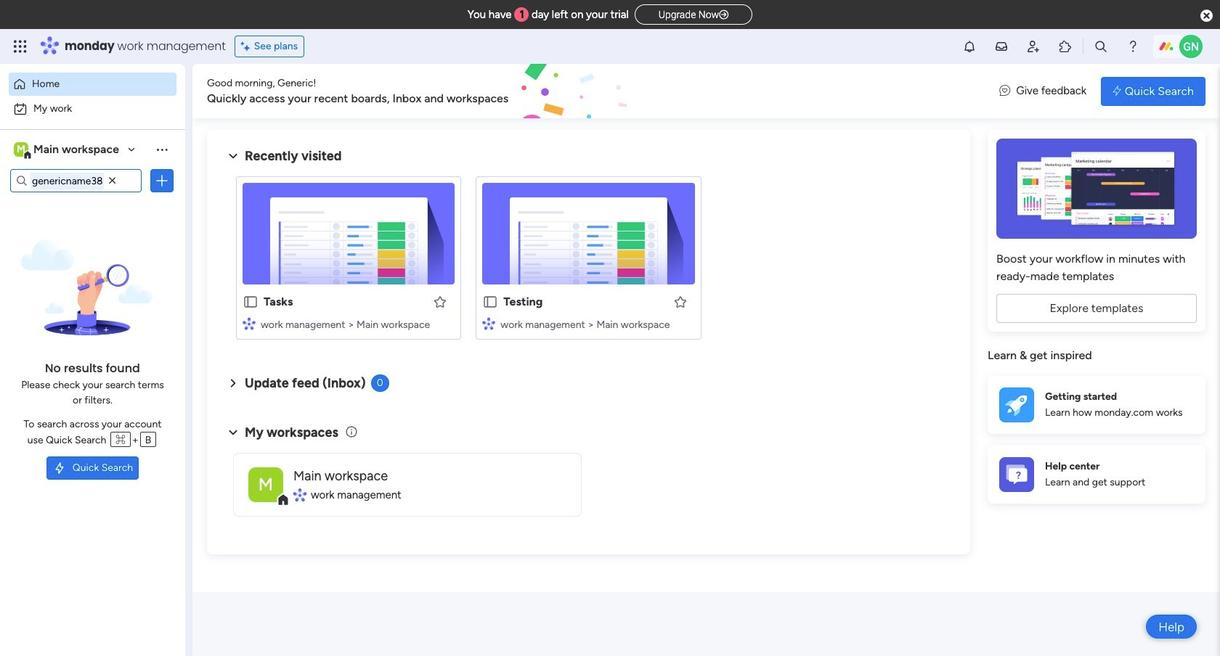 Task type: describe. For each thing, give the bounding box(es) containing it.
Search in workspace field
[[31, 173, 104, 189]]

search everything image
[[1094, 39, 1108, 54]]

v2 bolt switch image
[[1113, 83, 1121, 99]]

notifications image
[[962, 39, 977, 54]]

workspace selection element
[[14, 141, 121, 160]]

0 element
[[371, 375, 389, 392]]

public board image
[[483, 294, 499, 310]]

workspace image
[[248, 467, 283, 502]]

v2 user feedback image
[[1000, 83, 1011, 99]]

monday marketplace image
[[1058, 39, 1073, 54]]

see plans image
[[241, 38, 254, 54]]

templates image image
[[1001, 139, 1193, 239]]

select product image
[[13, 39, 28, 54]]

invite members image
[[1026, 39, 1041, 54]]

dapulse rightstroke image
[[719, 9, 729, 20]]

1 option from the top
[[9, 73, 177, 96]]



Task type: vqa. For each thing, say whether or not it's contained in the screenshot.
Add to favorites ICON to the left
yes



Task type: locate. For each thing, give the bounding box(es) containing it.
add to favorites image for public board image
[[433, 295, 448, 309]]

update feed image
[[994, 39, 1009, 54]]

workspace options image
[[155, 142, 169, 157]]

0 horizontal spatial add to favorites image
[[433, 295, 448, 309]]

0 vertical spatial option
[[9, 73, 177, 96]]

1 vertical spatial option
[[9, 97, 177, 121]]

help center element
[[988, 446, 1206, 504]]

close my workspaces image
[[224, 424, 242, 441]]

options image
[[155, 174, 169, 188]]

add to favorites image
[[433, 295, 448, 309], [673, 295, 688, 309]]

quick search results list box
[[224, 165, 953, 357]]

clear search image
[[105, 174, 120, 188]]

2 add to favorites image from the left
[[673, 295, 688, 309]]

2 option from the top
[[9, 97, 177, 121]]

open update feed (inbox) image
[[224, 375, 242, 392]]

help image
[[1126, 39, 1140, 54]]

generic name image
[[1180, 35, 1203, 58]]

close recently visited image
[[224, 147, 242, 165]]

workspace image
[[14, 142, 28, 158]]

add to favorites image for public board icon
[[673, 295, 688, 309]]

1 add to favorites image from the left
[[433, 295, 448, 309]]

1 horizontal spatial add to favorites image
[[673, 295, 688, 309]]

dapulse close image
[[1201, 9, 1213, 23]]

getting started element
[[988, 376, 1206, 434]]

public board image
[[243, 294, 259, 310]]

option
[[9, 73, 177, 96], [9, 97, 177, 121]]



